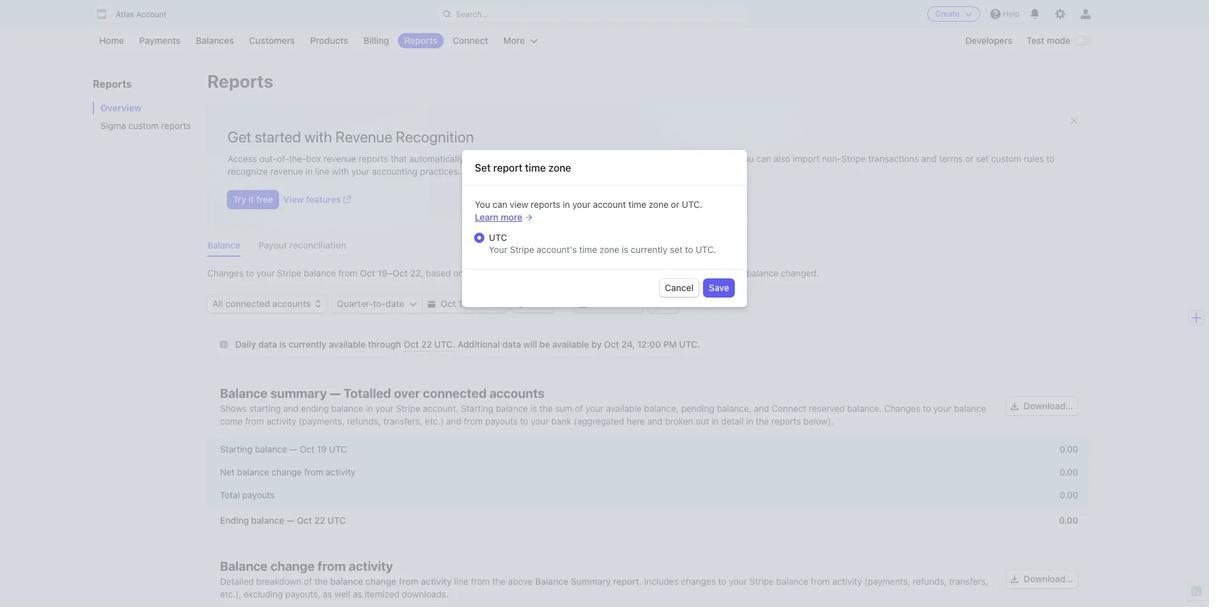 Task type: describe. For each thing, give the bounding box(es) containing it.
transfers, inside ". includes changes to your stripe balance from activity (payments, refunds, transfers, etc.), excluding payouts, as well as itemized downloads."
[[949, 576, 988, 587]]

from inside row
[[304, 467, 323, 478]]

available inside balance summary — totalled over connected accounts shows starting and ending balance in your stripe account. starting balance is the sum of your available balance, pending balance, and connect reserved balance. changes to your balance come from activity (payments, refunds, transfers, etc.) and from payouts to your bank (aggregated here and broken out in detail in the reports below).
[[606, 403, 642, 414]]

view features link
[[283, 193, 351, 206]]

0 vertical spatial changes
[[207, 268, 244, 279]]

broken
[[665, 416, 693, 427]]

1 horizontal spatial line
[[454, 576, 469, 587]]

2 balance, from the left
[[717, 403, 752, 414]]

0 vertical spatial zone
[[548, 162, 571, 174]]

connect link
[[446, 33, 495, 48]]

payout reconciliation
[[258, 240, 346, 251]]

come
[[220, 416, 243, 427]]

summary
[[270, 386, 327, 401]]

stripe right latest
[[546, 153, 570, 164]]

1 horizontal spatial report
[[613, 576, 639, 587]]

overview link
[[93, 102, 195, 114]]

— for 19
[[290, 444, 297, 455]]

developers
[[966, 35, 1013, 46]]

below).
[[804, 416, 834, 427]]

balance for balance
[[207, 240, 241, 251]]

it
[[249, 194, 254, 205]]

0 horizontal spatial time
[[525, 162, 546, 174]]

1 horizontal spatial available
[[552, 339, 589, 350]]

overview
[[100, 102, 142, 113]]

zone inside utc your stripe account's time zone is currently set to utc.
[[600, 244, 620, 255]]

atlas account button
[[93, 5, 179, 23]]

to inside ". includes changes to your stripe balance from activity (payments, refunds, transfers, etc.), excluding payouts, as well as itemized downloads."
[[718, 576, 727, 587]]

change inside row
[[272, 467, 302, 478]]

1 horizontal spatial revenue
[[323, 153, 356, 164]]

sigma
[[100, 120, 126, 131]]

utc up net balance change from activity
[[329, 444, 347, 455]]

of-
[[277, 153, 289, 164]]

0 vertical spatial connect
[[453, 35, 488, 46]]

with inside access out-of-the-box revenue reports that automatically capture your latest stripe data and streamline accrual accounting. you can also import non-stripe transactions and terms or set custom rules to recognize revenue in line with your accounting practices.
[[332, 166, 349, 177]]

the right detail
[[756, 416, 769, 427]]

products
[[310, 35, 348, 46]]

learn more link
[[475, 211, 532, 224]]

balance summary — totalled over connected accounts shows starting and ending balance in your stripe account. starting balance is the sum of your available balance, pending balance, and connect reserved balance. changes to your balance come from activity (payments, refunds, transfers, etc.) and from payouts to your bank (aggregated here and broken out in detail in the reports below).
[[220, 386, 986, 427]]

billing link
[[357, 33, 396, 48]]

reports link
[[398, 33, 444, 48]]

. useful to record how your stripe balance changed.
[[606, 268, 819, 279]]

automatically
[[409, 153, 464, 164]]

import
[[793, 153, 820, 164]]

oct down based at top
[[441, 298, 456, 309]]

time inside utc your stripe account's time zone is currently set to utc.
[[579, 244, 597, 255]]

0 vertical spatial report
[[493, 162, 523, 174]]

products link
[[304, 33, 355, 48]]

test
[[1027, 35, 1045, 46]]

save
[[709, 282, 729, 293]]

pending
[[681, 403, 715, 414]]

change down account's
[[565, 268, 596, 279]]

change up breakdown at the left of the page
[[270, 559, 315, 574]]

account
[[136, 10, 167, 19]]

the-
[[289, 153, 306, 164]]

reports down overview link
[[161, 120, 191, 131]]

download… button for balance change from activity
[[1006, 570, 1078, 588]]

quarter-
[[337, 298, 373, 309]]

balance inside ". includes changes to your stripe balance from activity (payments, refunds, transfers, etc.), excluding payouts, as well as itemized downloads."
[[776, 576, 809, 587]]

over
[[394, 386, 420, 401]]

transactions
[[868, 153, 919, 164]]

the left above
[[492, 576, 506, 587]]

print
[[654, 298, 674, 309]]

set inside utc your stripe account's time zone is currently set to utc.
[[670, 244, 683, 255]]

to right balance.
[[923, 403, 931, 414]]

of inside balance summary — totalled over connected accounts shows starting and ending balance in your stripe account. starting balance is the sum of your available balance, pending balance, and connect reserved balance. changes to your balance come from activity (payments, refunds, transfers, etc.) and from payouts to your bank (aggregated here and broken out in detail in the reports below).
[[575, 403, 583, 414]]

view
[[510, 199, 528, 210]]

breakdown
[[256, 576, 301, 587]]

utc your stripe account's time zone is currently set to utc.
[[489, 232, 716, 255]]

0 horizontal spatial data
[[258, 339, 277, 350]]

1 horizontal spatial data
[[502, 339, 521, 350]]

that
[[391, 153, 407, 164]]

pm
[[664, 339, 677, 350]]

connect inside balance summary — totalled over connected accounts shows starting and ending balance in your stripe account. starting balance is the sum of your available balance, pending balance, and connect reserved balance. changes to your balance come from activity (payments, refunds, transfers, etc.) and from payouts to your bank (aggregated here and broken out in detail in the reports below).
[[772, 403, 807, 414]]

summary
[[571, 576, 611, 587]]

1 horizontal spatial reports
[[207, 71, 273, 92]]

on
[[453, 268, 464, 279]]

revenue
[[336, 128, 392, 146]]

0.00 for row containing net balance change from activity
[[1060, 467, 1078, 478]]

from inside ". includes changes to your stripe balance from activity (payments, refunds, transfers, etc.), excluding payouts, as well as itemized downloads."
[[811, 576, 830, 587]]

record
[[651, 268, 677, 279]]

get
[[228, 128, 251, 146]]

stripe up 'save'
[[720, 268, 744, 279]]

in right out
[[712, 416, 719, 427]]

custom inside access out-of-the-box revenue reports that automatically capture your latest stripe data and streamline accrual accounting. you can also import non-stripe transactions and terms or set custom rules to recognize revenue in line with your accounting practices.
[[991, 153, 1022, 164]]

svg image for the schedule… "button"
[[579, 300, 587, 308]]

bank
[[551, 416, 571, 427]]

utc inside utc your stripe account's time zone is currently set to utc.
[[489, 232, 507, 243]]

to right useful
[[640, 268, 648, 279]]

0 vertical spatial with
[[305, 128, 332, 146]]

daily data is currently available through oct 22 utc . additional data will be available by oct 24, 12:00 pm utc.
[[235, 339, 700, 350]]

transfers, inside balance summary — totalled over connected accounts shows starting and ending balance in your stripe account. starting balance is the sum of your available balance, pending balance, and connect reserved balance. changes to your balance come from activity (payments, refunds, transfers, etc.) and from payouts to your bank (aggregated here and broken out in detail in the reports below).
[[383, 416, 423, 427]]

utc inside button
[[530, 298, 548, 309]]

0 horizontal spatial available
[[329, 339, 366, 350]]

to inside utc your stripe account's time zone is currently set to utc.
[[685, 244, 693, 255]]

in inside access out-of-the-box revenue reports that automatically capture your latest stripe data and streamline accrual accounting. you can also import non-stripe transactions and terms or set custom rules to recognize revenue in line with your accounting practices.
[[306, 166, 313, 177]]

svg image for "download…" button for balance summary — totalled over connected accounts
[[1011, 403, 1019, 410]]

rules
[[1024, 153, 1044, 164]]

balances
[[196, 35, 234, 46]]

. for includes
[[639, 576, 642, 587]]

payments
[[139, 35, 181, 46]]

0.00 for row containing starting balance —
[[1060, 444, 1078, 455]]

oct left ,
[[393, 268, 408, 279]]

tab list containing balance
[[207, 237, 1091, 257]]

0 vertical spatial custom
[[128, 120, 159, 131]]

non-
[[822, 153, 842, 164]]

balance for balance change from activity
[[220, 559, 268, 574]]

streamline
[[611, 153, 654, 164]]

0 vertical spatial of
[[503, 268, 511, 279]]

oct up quarter-to-date
[[360, 268, 375, 279]]

1 horizontal spatial 19
[[377, 268, 387, 279]]

stripe inside balance summary — totalled over connected accounts shows starting and ending balance in your stripe account. starting balance is the sum of your available balance, pending balance, and connect reserved balance. changes to your balance come from activity (payments, refunds, transfers, etc.) and from payouts to your bank (aggregated here and broken out in detail in the reports below).
[[396, 403, 421, 414]]

payouts inside balance summary — totalled over connected accounts shows starting and ending balance in your stripe account. starting balance is the sum of your available balance, pending balance, and connect reserved balance. changes to your balance come from activity (payments, refunds, transfers, etc.) and from payouts to your bank (aggregated here and broken out in detail in the reports below).
[[485, 416, 518, 427]]

oct 19 – oct 22
[[441, 298, 502, 309]]

payout
[[258, 240, 287, 251]]

0.00 for row containing ending balance —
[[1059, 515, 1078, 526]]

access out-of-the-box revenue reports that automatically capture your latest stripe data and streamline accrual accounting. you can also import non-stripe transactions and terms or set custom rules to recognize revenue in line with your accounting practices.
[[228, 153, 1055, 177]]

try it free button
[[228, 191, 278, 209]]

0 vertical spatial date
[[482, 268, 501, 279]]

reports inside access out-of-the-box revenue reports that automatically capture your latest stripe data and streamline accrual accounting. you can also import non-stripe transactions and terms or set custom rules to recognize revenue in line with your accounting practices.
[[359, 153, 388, 164]]

in right detail
[[746, 416, 754, 427]]

grid containing starting balance —
[[207, 438, 1091, 535]]

terms
[[939, 153, 963, 164]]

stripe down "payout reconciliation"
[[277, 268, 302, 279]]

(aggregated
[[574, 416, 624, 427]]

payouts inside row
[[242, 490, 275, 500]]

print button
[[649, 295, 679, 313]]

balance for balance summary — totalled over connected accounts shows starting and ending balance in your stripe account. starting balance is the sum of your available balance, pending balance, and connect reserved balance. changes to your balance come from activity (payments, refunds, transfers, etc.) and from payouts to your bank (aggregated here and broken out in detail in the reports below).
[[220, 386, 268, 401]]

you can view reports in your account time zone or utc. learn more
[[475, 199, 703, 223]]

totalled
[[344, 386, 391, 401]]

will
[[523, 339, 537, 350]]

in down totalled
[[366, 403, 373, 414]]

sigma custom reports link
[[93, 120, 195, 132]]

utc left additional
[[434, 339, 453, 350]]

the right on
[[466, 268, 479, 279]]

net
[[220, 467, 235, 478]]

Search… search field
[[436, 6, 748, 22]]

changes
[[681, 576, 716, 587]]

account.
[[423, 403, 459, 414]]

detail
[[721, 416, 744, 427]]

svg image for balance change from activity's "download…" button
[[1011, 575, 1019, 583]]

by
[[592, 339, 602, 350]]

try it free
[[233, 194, 273, 205]]

balance.
[[847, 403, 882, 414]]

to-
[[373, 298, 386, 309]]

be
[[540, 339, 550, 350]]

0.00 for row containing total payouts
[[1060, 490, 1078, 500]]

here
[[627, 416, 645, 427]]

is inside utc your stripe account's time zone is currently set to utc.
[[622, 244, 629, 255]]

22 inside row
[[314, 515, 325, 526]]

0 horizontal spatial .
[[453, 339, 455, 350]]

developers link
[[959, 33, 1019, 48]]

set inside access out-of-the-box revenue reports that automatically capture your latest stripe data and streamline accrual accounting. you can also import non-stripe transactions and terms or set custom rules to recognize revenue in line with your accounting practices.
[[976, 153, 989, 164]]

12:00
[[638, 339, 661, 350]]

activity inside ". includes changes to your stripe balance from activity (payments, refunds, transfers, etc.), excluding payouts, as well as itemized downloads."
[[832, 576, 862, 587]]

more
[[504, 35, 525, 46]]

0 horizontal spatial reports
[[93, 78, 132, 90]]

etc.),
[[220, 589, 241, 600]]

1 vertical spatial revenue
[[270, 166, 303, 177]]

changes inside balance summary — totalled over connected accounts shows starting and ending balance in your stripe account. starting balance is the sum of your available balance, pending balance, and connect reserved balance. changes to your balance come from activity (payments, refunds, transfers, etc.) and from payouts to your bank (aggregated here and broken out in detail in the reports below).
[[884, 403, 921, 414]]

row containing starting balance —
[[207, 438, 1091, 461]]

downloads.
[[402, 589, 449, 600]]

(payments, inside balance summary — totalled over connected accounts shows starting and ending balance in your stripe account. starting balance is the sum of your available balance, pending balance, and connect reserved balance. changes to your balance come from activity (payments, refunds, transfers, etc.) and from payouts to your bank (aggregated here and broken out in detail in the reports below).
[[299, 416, 345, 427]]

utc. for you can view reports in your account time zone or utc. learn more
[[682, 199, 703, 210]]

stripe left transactions
[[842, 153, 866, 164]]

time inside you can view reports in your account time zone or utc. learn more
[[629, 199, 646, 210]]



Task type: locate. For each thing, give the bounding box(es) containing it.
the up utc button
[[514, 268, 527, 279]]

or inside access out-of-the-box revenue reports that automatically capture your latest stripe data and streamline accrual accounting. you can also import non-stripe transactions and terms or set custom rules to recognize revenue in line with your accounting practices.
[[965, 153, 974, 164]]

2 vertical spatial 19
[[317, 444, 327, 455]]

0 horizontal spatial you
[[475, 199, 490, 210]]

try
[[233, 194, 246, 205]]

reports loading completed element
[[207, 102, 1091, 607]]

of down the your
[[503, 268, 511, 279]]

1 horizontal spatial balance,
[[717, 403, 752, 414]]

with up features
[[332, 166, 349, 177]]

useful
[[611, 268, 638, 279]]

changed.
[[781, 268, 819, 279]]

1 vertical spatial payouts
[[242, 490, 275, 500]]

19 inside row
[[317, 444, 327, 455]]

0 vertical spatial is
[[622, 244, 629, 255]]

2 horizontal spatial of
[[575, 403, 583, 414]]

in inside you can view reports in your account time zone or utc. learn more
[[563, 199, 570, 210]]

2 svg image from the left
[[428, 300, 436, 308]]

reports down 'balances' link
[[207, 71, 273, 92]]

1 horizontal spatial is
[[530, 403, 537, 414]]

1 vertical spatial download… button
[[1006, 570, 1078, 588]]

0 vertical spatial or
[[965, 153, 974, 164]]

changes down balance link
[[207, 268, 244, 279]]

0 vertical spatial payouts
[[485, 416, 518, 427]]

2 horizontal spatial is
[[622, 244, 629, 255]]

available
[[329, 339, 366, 350], [552, 339, 589, 350], [606, 403, 642, 414]]

customers link
[[243, 33, 301, 48]]

1 horizontal spatial starting
[[461, 403, 494, 414]]

0 horizontal spatial date
[[386, 298, 404, 309]]

save button
[[704, 279, 734, 297]]

,
[[421, 268, 424, 279]]

utc. inside utc your stripe account's time zone is currently set to utc.
[[696, 244, 716, 255]]

to down balance link
[[246, 268, 254, 279]]

schedule…
[[592, 298, 639, 309]]

change up itemized
[[366, 576, 397, 587]]

currently inside reports loading completed element
[[289, 339, 327, 350]]

out-
[[259, 153, 277, 164]]

utc. inside you can view reports in your account time zone or utc. learn more
[[682, 199, 703, 210]]

1 as from the left
[[323, 589, 332, 600]]

is right the daily
[[279, 339, 286, 350]]

line inside access out-of-the-box revenue reports that automatically capture your latest stripe data and streamline accrual accounting. you can also import non-stripe transactions and terms or set custom rules to recognize revenue in line with your accounting practices.
[[315, 166, 330, 177]]

oct right "by"
[[604, 339, 619, 350]]

well
[[335, 589, 350, 600]]

svg image down "changes to your stripe balance from oct 19 – oct 22 , based on the date of the balance change"
[[410, 300, 417, 308]]

ending
[[301, 403, 329, 414]]

balance, up 'broken'
[[644, 403, 679, 414]]

stripe
[[546, 153, 570, 164], [842, 153, 866, 164], [510, 244, 534, 255], [277, 268, 302, 279], [720, 268, 744, 279], [396, 403, 421, 414], [750, 576, 774, 587]]

in down box
[[306, 166, 313, 177]]

0 vertical spatial download…
[[1024, 401, 1073, 411]]

shows
[[220, 403, 247, 414]]

net balance change from activity
[[220, 467, 356, 478]]

starting inside row
[[220, 444, 253, 455]]

1 vertical spatial —
[[290, 444, 297, 455]]

row containing total payouts
[[207, 484, 1091, 507]]

0 horizontal spatial custom
[[128, 120, 159, 131]]

0 horizontal spatial of
[[304, 576, 312, 587]]

stripe inside ". includes changes to your stripe balance from activity (payments, refunds, transfers, etc.), excluding payouts, as well as itemized downloads."
[[750, 576, 774, 587]]

0 horizontal spatial is
[[279, 339, 286, 350]]

2 vertical spatial .
[[639, 576, 642, 587]]

of up payouts,
[[304, 576, 312, 587]]

balance up shows
[[220, 386, 268, 401]]

row containing ending balance —
[[207, 507, 1091, 535]]

time up 'view'
[[525, 162, 546, 174]]

accounting
[[372, 166, 418, 177]]

starting down connected
[[461, 403, 494, 414]]

2 vertical spatial is
[[530, 403, 537, 414]]

svg image
[[410, 300, 417, 308], [428, 300, 436, 308]]

payouts right total
[[242, 490, 275, 500]]

zone
[[548, 162, 571, 174], [649, 199, 669, 210], [600, 244, 620, 255]]

through
[[368, 339, 401, 350]]

total payouts
[[220, 490, 275, 500]]

revenue
[[323, 153, 356, 164], [270, 166, 303, 177]]

1 vertical spatial .
[[453, 339, 455, 350]]

report left includes
[[613, 576, 639, 587]]

grid
[[207, 438, 1091, 535]]

—
[[330, 386, 341, 401], [290, 444, 297, 455], [287, 515, 294, 526]]

1 vertical spatial currently
[[289, 339, 327, 350]]

mode
[[1047, 35, 1071, 46]]

1 vertical spatial you
[[475, 199, 490, 210]]

reports down revenue
[[359, 153, 388, 164]]

0 vertical spatial (payments,
[[299, 416, 345, 427]]

0.00
[[1060, 444, 1078, 455], [1060, 467, 1078, 478], [1060, 490, 1078, 500], [1059, 515, 1078, 526]]

change
[[565, 268, 596, 279], [272, 467, 302, 478], [270, 559, 315, 574], [366, 576, 397, 587]]

or right terms
[[965, 153, 974, 164]]

the down balance change from activity
[[315, 576, 328, 587]]

1 horizontal spatial .
[[606, 268, 609, 279]]

payouts down 'accounts' on the bottom left of the page
[[485, 416, 518, 427]]

1 vertical spatial can
[[493, 199, 507, 210]]

balances link
[[190, 33, 240, 48]]

balance inside balance summary — totalled over connected accounts shows starting and ending balance in your stripe account. starting balance is the sum of your available balance, pending balance, and connect reserved balance. changes to your balance come from activity (payments, refunds, transfers, etc.) and from payouts to your bank (aggregated here and broken out in detail in the reports below).
[[220, 386, 268, 401]]

1 vertical spatial time
[[629, 199, 646, 210]]

1 balance, from the left
[[644, 403, 679, 414]]

oct up balance change from activity
[[297, 515, 312, 526]]

ending balance — oct 22 utc
[[220, 515, 346, 526]]

0 vertical spatial –
[[387, 268, 393, 279]]

features
[[306, 194, 341, 205]]

2 vertical spatial utc.
[[679, 339, 700, 350]]

balance down try
[[207, 240, 241, 251]]

your inside ". includes changes to your stripe balance from activity (payments, refunds, transfers, etc.), excluding payouts, as well as itemized downloads."
[[729, 576, 747, 587]]

0 horizontal spatial refunds,
[[347, 416, 381, 427]]

you inside access out-of-the-box revenue reports that automatically capture your latest stripe data and streamline accrual accounting. you can also import non-stripe transactions and terms or set custom rules to recognize revenue in line with your accounting practices.
[[739, 153, 754, 164]]

based
[[426, 268, 451, 279]]

download… for balance summary — totalled over connected accounts
[[1024, 401, 1073, 411]]

latest
[[521, 153, 543, 164]]

0 horizontal spatial revenue
[[270, 166, 303, 177]]

with
[[305, 128, 332, 146], [332, 166, 349, 177]]

refunds, inside balance summary — totalled over connected accounts shows starting and ending balance in your stripe account. starting balance is the sum of your available balance, pending balance, and connect reserved balance. changes to your balance come from activity (payments, refunds, transfers, etc.) and from payouts to your bank (aggregated here and broken out in detail in the reports below).
[[347, 416, 381, 427]]

billing
[[364, 35, 389, 46]]

accounting.
[[688, 153, 737, 164]]

svg image down based at top
[[428, 300, 436, 308]]

0 vertical spatial refunds,
[[347, 416, 381, 427]]

balance change from activity
[[220, 559, 393, 574]]

as left well
[[323, 589, 332, 600]]

22 left based at top
[[410, 268, 421, 279]]

time right account's
[[579, 244, 597, 255]]

as right well
[[353, 589, 362, 600]]

activity inside grid
[[326, 467, 356, 478]]

date down "changes to your stripe balance from oct 19 – oct 22 , based on the date of the balance change"
[[386, 298, 404, 309]]

0 horizontal spatial report
[[493, 162, 523, 174]]

0 horizontal spatial as
[[323, 589, 332, 600]]

date inside popup button
[[386, 298, 404, 309]]

to down 'accounts' on the bottom left of the page
[[520, 416, 529, 427]]

view features
[[283, 194, 341, 205]]

1 vertical spatial 19
[[458, 298, 468, 309]]

1 vertical spatial line
[[454, 576, 469, 587]]

22 left utc button
[[491, 298, 502, 309]]

1 horizontal spatial changes
[[884, 403, 921, 414]]

utc up the your
[[489, 232, 507, 243]]

(payments, inside ". includes changes to your stripe balance from activity (payments, refunds, transfers, etc.), excluding payouts, as well as itemized downloads."
[[865, 576, 911, 587]]

the left sum
[[540, 403, 553, 414]]

can
[[757, 153, 771, 164], [493, 199, 507, 210]]

1 download… from the top
[[1024, 401, 1073, 411]]

starting
[[249, 403, 281, 414]]

connect up below).
[[772, 403, 807, 414]]

oct right through
[[404, 339, 419, 350]]

0 vertical spatial time
[[525, 162, 546, 174]]

0 horizontal spatial can
[[493, 199, 507, 210]]

1 horizontal spatial –
[[468, 298, 473, 309]]

– up daily data is currently available through oct 22 utc . additional data will be available by oct 24, 12:00 pm utc.
[[468, 298, 473, 309]]

payout reconciliation link
[[258, 237, 354, 257]]

19 up net balance change from activity
[[317, 444, 327, 455]]

stripe inside utc your stripe account's time zone is currently set to utc.
[[510, 244, 534, 255]]

account's
[[537, 244, 577, 255]]

home link
[[93, 33, 130, 48]]

1 vertical spatial set
[[670, 244, 683, 255]]

zone down access out-of-the-box revenue reports that automatically capture your latest stripe data and streamline accrual accounting. you can also import non-stripe transactions and terms or set custom rules to recognize revenue in line with your accounting practices.
[[649, 199, 669, 210]]

activity inside balance summary — totalled over connected accounts shows starting and ending balance in your stripe account. starting balance is the sum of your available balance, pending balance, and connect reserved balance. changes to your balance come from activity (payments, refunds, transfers, etc.) and from payouts to your bank (aggregated here and broken out in detail in the reports below).
[[267, 416, 296, 427]]

0 horizontal spatial changes
[[207, 268, 244, 279]]

0 horizontal spatial or
[[671, 199, 680, 210]]

0 horizontal spatial connect
[[453, 35, 488, 46]]

1 vertical spatial transfers,
[[949, 576, 988, 587]]

1 row from the top
[[207, 438, 1091, 461]]

1 download… button from the top
[[1006, 397, 1078, 415]]

utc. inside reports loading completed element
[[679, 339, 700, 350]]

0 horizontal spatial (payments,
[[299, 416, 345, 427]]

2 vertical spatial time
[[579, 244, 597, 255]]

stripe down the over
[[396, 403, 421, 414]]

to up how
[[685, 244, 693, 255]]

— down net balance change from activity
[[287, 515, 294, 526]]

reports left below).
[[772, 416, 801, 427]]

balance,
[[644, 403, 679, 414], [717, 403, 752, 414]]

sum
[[555, 403, 573, 414]]

1 horizontal spatial transfers,
[[949, 576, 988, 587]]

1 horizontal spatial you
[[739, 153, 754, 164]]

tab list
[[207, 237, 1091, 257]]

2 horizontal spatial reports
[[404, 35, 437, 46]]

oct up net balance change from activity
[[300, 444, 315, 455]]

1 horizontal spatial svg image
[[428, 300, 436, 308]]

line left above
[[454, 576, 469, 587]]

0 horizontal spatial currently
[[289, 339, 327, 350]]

stripe right the your
[[510, 244, 534, 255]]

1 horizontal spatial currently
[[631, 244, 668, 255]]

22
[[410, 268, 421, 279], [491, 298, 502, 309], [421, 339, 432, 350], [314, 515, 325, 526]]

0 vertical spatial 19
[[377, 268, 387, 279]]

0 horizontal spatial 19
[[317, 444, 327, 455]]

1 vertical spatial utc.
[[696, 244, 716, 255]]

(payments,
[[299, 416, 345, 427], [865, 576, 911, 587]]

— for over
[[330, 386, 341, 401]]

to right rules
[[1047, 153, 1055, 164]]

balance
[[304, 268, 336, 279], [530, 268, 563, 279], [747, 268, 779, 279], [331, 403, 364, 414], [496, 403, 528, 414], [954, 403, 986, 414], [255, 444, 287, 455], [237, 467, 269, 478], [251, 515, 284, 526], [330, 576, 363, 587], [776, 576, 809, 587]]

. left includes
[[639, 576, 642, 587]]

0 horizontal spatial zone
[[548, 162, 571, 174]]

0 horizontal spatial starting
[[220, 444, 253, 455]]

is
[[622, 244, 629, 255], [279, 339, 286, 350], [530, 403, 537, 414]]

utc.
[[682, 199, 703, 210], [696, 244, 716, 255], [679, 339, 700, 350]]

— for 22
[[287, 515, 294, 526]]

in
[[306, 166, 313, 177], [563, 199, 570, 210], [366, 403, 373, 414], [712, 416, 719, 427], [746, 416, 754, 427]]

22 up balance change from activity
[[314, 515, 325, 526]]

0 horizontal spatial set
[[670, 244, 683, 255]]

. inside ". includes changes to your stripe balance from activity (payments, refunds, transfers, etc.), excluding payouts, as well as itemized downloads."
[[639, 576, 642, 587]]

line
[[315, 166, 330, 177], [454, 576, 469, 587]]

custom down overview link
[[128, 120, 159, 131]]

oct up additional
[[473, 298, 489, 309]]

reserved
[[809, 403, 845, 414]]

0 vertical spatial currently
[[631, 244, 668, 255]]

– left ,
[[387, 268, 393, 279]]

reports up overview
[[93, 78, 132, 90]]

report right set
[[493, 162, 523, 174]]

1 horizontal spatial (payments,
[[865, 576, 911, 587]]

data right latest
[[573, 153, 591, 164]]

quarter-to-date
[[337, 298, 404, 309]]

available left through
[[329, 339, 366, 350]]

svg image
[[517, 300, 525, 308], [579, 300, 587, 308], [220, 341, 228, 348], [1011, 403, 1019, 410], [1011, 575, 1019, 583]]

you inside you can view reports in your account time zone or utc. learn more
[[475, 199, 490, 210]]

also
[[774, 153, 791, 164]]

balance up detailed
[[220, 559, 268, 574]]

22 right through
[[421, 339, 432, 350]]

. left additional
[[453, 339, 455, 350]]

svg image inside the schedule… "button"
[[579, 300, 587, 308]]

above
[[508, 576, 533, 587]]

2 download… from the top
[[1024, 574, 1073, 584]]

1 vertical spatial download…
[[1024, 574, 1073, 584]]

svg image inside quarter-to-date popup button
[[410, 300, 417, 308]]

. left useful
[[606, 268, 609, 279]]

2 horizontal spatial time
[[629, 199, 646, 210]]

create
[[935, 9, 960, 18]]

changes right balance.
[[884, 403, 921, 414]]

1 horizontal spatial can
[[757, 153, 771, 164]]

0 horizontal spatial line
[[315, 166, 330, 177]]

0 horizontal spatial svg image
[[410, 300, 417, 308]]

includes
[[644, 576, 679, 587]]

svg image inside utc button
[[517, 300, 525, 308]]

1 vertical spatial connect
[[772, 403, 807, 414]]

utc up be
[[530, 298, 548, 309]]

accrual
[[656, 153, 686, 164]]

reports right 'view'
[[531, 199, 561, 210]]

1 vertical spatial of
[[575, 403, 583, 414]]

utc up balance change from activity
[[328, 515, 346, 526]]

utc
[[489, 232, 507, 243], [530, 298, 548, 309], [434, 339, 453, 350], [329, 444, 347, 455], [328, 515, 346, 526]]

3 row from the top
[[207, 484, 1091, 507]]

1 vertical spatial (payments,
[[865, 576, 911, 587]]

your inside you can view reports in your account time zone or utc. learn more
[[573, 199, 591, 210]]

reports right billing
[[404, 35, 437, 46]]

learn
[[475, 212, 499, 223]]

0 horizontal spatial balance,
[[644, 403, 679, 414]]

data inside access out-of-the-box revenue reports that automatically capture your latest stripe data and streamline accrual accounting. you can also import non-stripe transactions and terms or set custom rules to recognize revenue in line with your accounting practices.
[[573, 153, 591, 164]]

connect down search… at the left top of the page
[[453, 35, 488, 46]]

atlas
[[116, 10, 134, 19]]

access
[[228, 153, 257, 164]]

can up 'learn more' link
[[493, 199, 507, 210]]

currently up record
[[631, 244, 668, 255]]

starting inside balance summary — totalled over connected accounts shows starting and ending balance in your stripe account. starting balance is the sum of your available balance, pending balance, and connect reserved balance. changes to your balance come from activity (payments, refunds, transfers, etc.) and from payouts to your bank (aggregated here and broken out in detail in the reports below).
[[461, 403, 494, 414]]

or inside you can view reports in your account time zone or utc. learn more
[[671, 199, 680, 210]]

reports inside you can view reports in your account time zone or utc. learn more
[[531, 199, 561, 210]]

changes to your stripe balance from oct 19 – oct 22 , based on the date of the balance change
[[207, 268, 596, 279]]

starting up "net" on the bottom left of the page
[[220, 444, 253, 455]]

row containing net balance change from activity
[[207, 461, 1091, 484]]

svg image for utc button
[[517, 300, 525, 308]]

atlas account
[[116, 10, 167, 19]]

2 horizontal spatial 19
[[458, 298, 468, 309]]

0 vertical spatial transfers,
[[383, 416, 423, 427]]

— inside balance summary — totalled over connected accounts shows starting and ending balance in your stripe account. starting balance is the sum of your available balance, pending balance, and connect reserved balance. changes to your balance come from activity (payments, refunds, transfers, etc.) and from payouts to your bank (aggregated here and broken out in detail in the reports below).
[[330, 386, 341, 401]]

notifications image
[[1030, 9, 1040, 19]]

currently inside utc your stripe account's time zone is currently set to utc.
[[631, 244, 668, 255]]

2 horizontal spatial data
[[573, 153, 591, 164]]

1 vertical spatial or
[[671, 199, 680, 210]]

1 vertical spatial is
[[279, 339, 286, 350]]

is inside balance summary — totalled over connected accounts shows starting and ending balance in your stripe account. starting balance is the sum of your available balance, pending balance, and connect reserved balance. changes to your balance come from activity (payments, refunds, transfers, etc.) and from payouts to your bank (aggregated here and broken out in detail in the reports below).
[[530, 403, 537, 414]]

0 vertical spatial utc.
[[682, 199, 703, 210]]

1 horizontal spatial connect
[[772, 403, 807, 414]]

reports inside balance summary — totalled over connected accounts shows starting and ending balance in your stripe account. starting balance is the sum of your available balance, pending balance, and connect reserved balance. changes to your balance come from activity (payments, refunds, transfers, etc.) and from payouts to your bank (aggregated here and broken out in detail in the reports below).
[[772, 416, 801, 427]]

utc. up . useful to record how your stripe balance changed.
[[696, 244, 716, 255]]

stripe right the changes
[[750, 576, 774, 587]]

set right terms
[[976, 153, 989, 164]]

zone inside you can view reports in your account time zone or utc. learn more
[[649, 199, 669, 210]]

0 vertical spatial download… button
[[1006, 397, 1078, 415]]

is up useful
[[622, 244, 629, 255]]

more button
[[497, 33, 544, 48]]

available up here
[[606, 403, 642, 414]]

0 vertical spatial set
[[976, 153, 989, 164]]

can inside you can view reports in your account time zone or utc. learn more
[[493, 199, 507, 210]]

download… button for balance summary — totalled over connected accounts
[[1006, 397, 1078, 415]]

from
[[338, 268, 358, 279], [245, 416, 264, 427], [464, 416, 483, 427], [304, 467, 323, 478], [318, 559, 346, 574], [399, 576, 419, 587], [471, 576, 490, 587], [811, 576, 830, 587]]

utc button
[[512, 295, 553, 313]]

to inside access out-of-the-box revenue reports that automatically capture your latest stripe data and streamline accrual accounting. you can also import non-stripe transactions and terms or set custom rules to recognize revenue in line with your accounting practices.
[[1047, 153, 1055, 164]]

19 up to-
[[377, 268, 387, 279]]

1 vertical spatial report
[[613, 576, 639, 587]]

set up how
[[670, 244, 683, 255]]

currently
[[631, 244, 668, 255], [289, 339, 327, 350]]

24,
[[622, 339, 635, 350]]

1 vertical spatial with
[[332, 166, 349, 177]]

balance
[[207, 240, 241, 251], [220, 386, 268, 401], [220, 559, 268, 574], [535, 576, 569, 587]]

daily
[[235, 339, 256, 350]]

of
[[503, 268, 511, 279], [575, 403, 583, 414], [304, 576, 312, 587]]

1 horizontal spatial payouts
[[485, 416, 518, 427]]

is down 'accounts' on the bottom left of the page
[[530, 403, 537, 414]]

1 svg image from the left
[[410, 300, 417, 308]]

can inside access out-of-the-box revenue reports that automatically capture your latest stripe data and streamline accrual accounting. you can also import non-stripe transactions and terms or set custom rules to recognize revenue in line with your accounting practices.
[[757, 153, 771, 164]]

refunds, inside ". includes changes to your stripe balance from activity (payments, refunds, transfers, etc.), excluding payouts, as well as itemized downloads."
[[913, 576, 947, 587]]

in left account
[[563, 199, 570, 210]]

1 vertical spatial zone
[[649, 199, 669, 210]]

1 vertical spatial custom
[[991, 153, 1022, 164]]

zone up useful
[[600, 244, 620, 255]]

2 vertical spatial —
[[287, 515, 294, 526]]

custom left rules
[[991, 153, 1022, 164]]

line down box
[[315, 166, 330, 177]]

2 horizontal spatial .
[[639, 576, 642, 587]]

row
[[207, 438, 1091, 461], [207, 461, 1091, 484], [207, 484, 1091, 507], [207, 507, 1091, 535]]

2 row from the top
[[207, 461, 1091, 484]]

utc. for utc your stripe account's time zone is currently set to utc.
[[696, 244, 716, 255]]

0 horizontal spatial –
[[387, 268, 393, 279]]

with up box
[[305, 128, 332, 146]]

of right sum
[[575, 403, 583, 414]]

revenue down get started with revenue recognition
[[323, 153, 356, 164]]

payouts
[[485, 416, 518, 427], [242, 490, 275, 500]]

4 row from the top
[[207, 507, 1091, 535]]

. for useful
[[606, 268, 609, 279]]

itemized
[[365, 589, 400, 600]]

starting balance — oct 19 utc
[[220, 444, 347, 455]]

balance inside tab list
[[207, 240, 241, 251]]

0 vertical spatial —
[[330, 386, 341, 401]]

2 as from the left
[[353, 589, 362, 600]]

2 download… button from the top
[[1006, 570, 1078, 588]]

can left also
[[757, 153, 771, 164]]

download… for balance change from activity
[[1024, 574, 1073, 584]]

your
[[500, 153, 518, 164], [351, 166, 370, 177], [573, 199, 591, 210], [257, 268, 275, 279], [699, 268, 717, 279], [376, 403, 394, 414], [586, 403, 604, 414], [934, 403, 952, 414], [531, 416, 549, 427], [729, 576, 747, 587]]

balance link
[[207, 237, 248, 257]]

etc.)
[[425, 416, 444, 427]]

cancel button
[[660, 279, 699, 297]]

data right the daily
[[258, 339, 277, 350]]

balance right above
[[535, 576, 569, 587]]

available left "by"
[[552, 339, 589, 350]]

practices.
[[420, 166, 461, 177]]

account
[[593, 199, 626, 210]]

1 vertical spatial starting
[[220, 444, 253, 455]]

create button
[[928, 6, 980, 22]]

to
[[1047, 153, 1055, 164], [685, 244, 693, 255], [246, 268, 254, 279], [640, 268, 648, 279], [923, 403, 931, 414], [520, 416, 529, 427], [718, 576, 727, 587]]



Task type: vqa. For each thing, say whether or not it's contained in the screenshot.
the top '–'
yes



